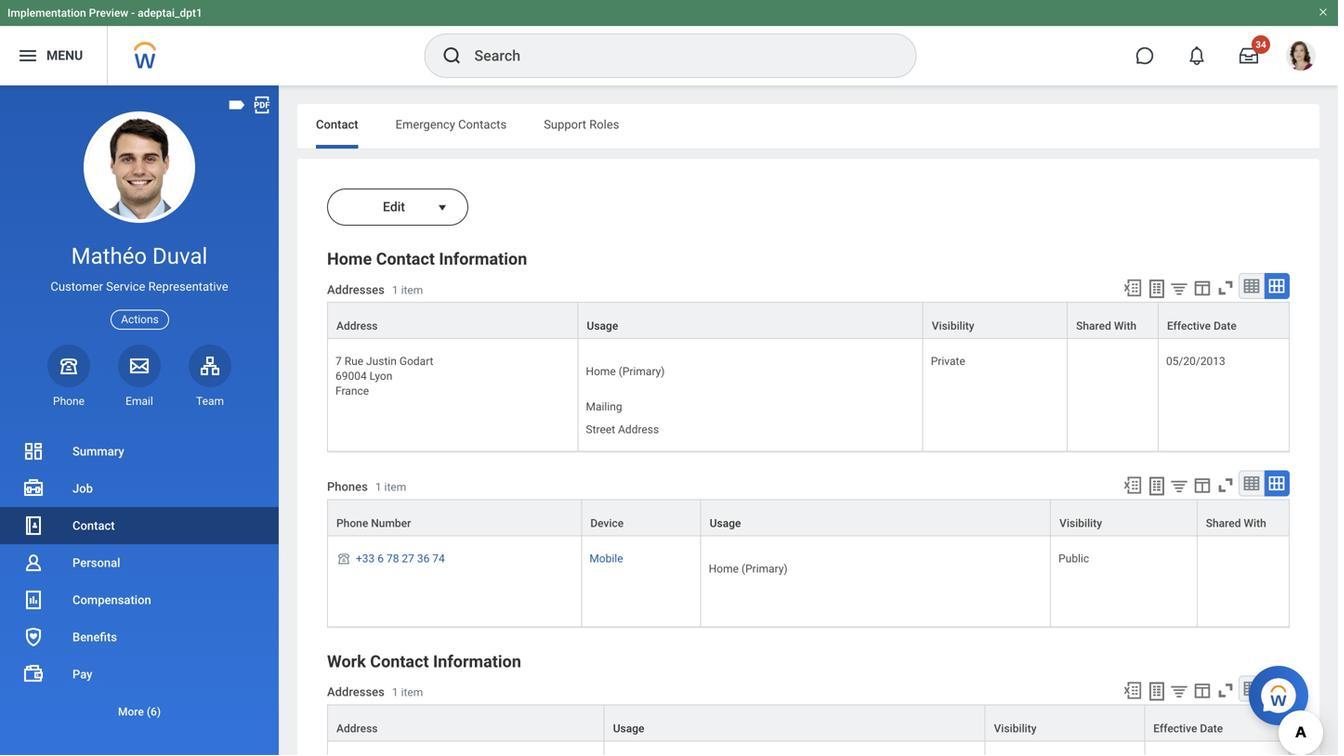 Task type: locate. For each thing, give the bounding box(es) containing it.
1
[[392, 284, 398, 297], [375, 481, 382, 494], [392, 686, 398, 699]]

1 for home (primary)
[[375, 481, 382, 494]]

visibility button down export to excel image
[[986, 706, 1144, 741]]

3 expand table image from the top
[[1268, 680, 1286, 698]]

view team image
[[199, 355, 221, 377]]

export to excel image left export to worksheets icon
[[1123, 475, 1143, 496]]

effective date button
[[1159, 303, 1289, 338], [1145, 706, 1289, 741]]

1 right phones
[[375, 481, 382, 494]]

inbox large image
[[1240, 46, 1258, 65]]

0 horizontal spatial home (primary)
[[586, 365, 665, 378]]

2 vertical spatial toolbar
[[1114, 676, 1290, 705]]

click to view/edit grid preferences image right export to excel image
[[1192, 680, 1213, 701]]

1 export to worksheets image from the top
[[1146, 278, 1168, 300]]

0 vertical spatial shared
[[1076, 320, 1111, 333]]

service
[[106, 280, 145, 294]]

export to worksheets image for shared with
[[1146, 278, 1168, 300]]

3 toolbar from the top
[[1114, 676, 1290, 705]]

0 horizontal spatial home (primary) element
[[586, 362, 665, 378]]

expand table image
[[1268, 277, 1286, 296], [1268, 474, 1286, 493], [1268, 680, 1286, 698]]

2 fullscreen image from the top
[[1215, 680, 1236, 701]]

item down home contact information
[[401, 284, 423, 297]]

support
[[544, 118, 586, 131]]

1 vertical spatial 1
[[375, 481, 382, 494]]

team
[[196, 395, 224, 408]]

item down work contact information
[[401, 686, 423, 699]]

items selected list
[[586, 397, 689, 440]]

home (primary) for the left home (primary) 'element'
[[586, 365, 665, 378]]

addresses 1 item down home contact information
[[327, 283, 423, 297]]

close environment banner image
[[1318, 7, 1329, 18]]

more (6) button
[[0, 701, 279, 723]]

contact inside "link"
[[72, 519, 115, 533]]

addresses 1 item
[[327, 283, 423, 297], [327, 685, 423, 699]]

contact up personal
[[72, 519, 115, 533]]

+33 6 78 27 36 74
[[356, 552, 445, 565]]

street address element
[[586, 420, 659, 436]]

phone for phone number
[[336, 517, 368, 530]]

2 horizontal spatial home
[[709, 563, 739, 576]]

phone image left +33 at bottom
[[335, 551, 352, 566]]

shared with
[[1076, 320, 1137, 333], [1206, 517, 1266, 530]]

export to worksheets image right export to excel image
[[1146, 680, 1168, 703]]

0 vertical spatial address button
[[328, 303, 578, 338]]

2 vertical spatial usage
[[613, 722, 644, 735]]

roles
[[589, 118, 619, 131]]

2 export to excel image from the top
[[1123, 475, 1143, 496]]

0 vertical spatial toolbar
[[1114, 273, 1290, 302]]

select to filter grid data image right export to worksheets icon
[[1169, 476, 1189, 496]]

home (primary)
[[586, 365, 665, 378], [709, 563, 788, 576]]

emergency
[[395, 118, 455, 131]]

1 vertical spatial export to excel image
[[1123, 475, 1143, 496]]

phone down phones
[[336, 517, 368, 530]]

1 vertical spatial date
[[1200, 722, 1223, 735]]

visibility button up private element
[[923, 303, 1067, 338]]

export to worksheets image left select to filter grid data image
[[1146, 278, 1168, 300]]

address up 'rue'
[[336, 320, 378, 333]]

2 expand table image from the top
[[1268, 474, 1286, 493]]

1 vertical spatial fullscreen image
[[1215, 680, 1236, 701]]

1 vertical spatial shared with
[[1206, 517, 1266, 530]]

1 vertical spatial information
[[433, 652, 521, 672]]

navigation pane region
[[0, 85, 279, 755]]

2 click to view/edit grid preferences image from the top
[[1192, 680, 1213, 701]]

1 vertical spatial effective date button
[[1145, 706, 1289, 741]]

shared
[[1076, 320, 1111, 333], [1206, 517, 1241, 530]]

0 vertical spatial select to filter grid data image
[[1169, 476, 1189, 496]]

compensation link
[[0, 582, 279, 619]]

edit
[[383, 199, 405, 215]]

2 vertical spatial visibility
[[994, 722, 1037, 735]]

item
[[401, 284, 423, 297], [384, 481, 406, 494], [401, 686, 423, 699]]

6
[[378, 552, 384, 565]]

tag image
[[227, 95, 247, 115]]

export to excel image for addresses
[[1123, 278, 1143, 298]]

6 row from the top
[[327, 742, 1290, 755]]

addresses 1 item for effective date
[[327, 685, 423, 699]]

phone for phone
[[53, 395, 85, 408]]

1 vertical spatial shared
[[1206, 517, 1241, 530]]

export to excel image left select to filter grid data image
[[1123, 278, 1143, 298]]

with for the top the 'shared with' popup button
[[1114, 320, 1137, 333]]

0 vertical spatial home (primary) element
[[586, 362, 665, 378]]

2 export to worksheets image from the top
[[1146, 680, 1168, 703]]

0 vertical spatial with
[[1114, 320, 1137, 333]]

1 vertical spatial usage button
[[701, 500, 1050, 536]]

select to filter grid data image
[[1169, 476, 1189, 496], [1169, 681, 1189, 701]]

1 horizontal spatial with
[[1244, 517, 1266, 530]]

contact
[[316, 118, 358, 131], [376, 250, 435, 269], [72, 519, 115, 533], [370, 652, 429, 672]]

0 vertical spatial date
[[1214, 320, 1237, 333]]

(primary)
[[619, 365, 665, 378], [742, 563, 788, 576]]

toolbar
[[1114, 273, 1290, 302], [1114, 471, 1290, 499], [1114, 676, 1290, 705]]

0 vertical spatial addresses 1 item
[[327, 283, 423, 297]]

phone
[[53, 395, 85, 408], [336, 517, 368, 530]]

visibility button down export to worksheets icon
[[1051, 500, 1197, 536]]

table image for phones
[[1242, 474, 1261, 493]]

0 horizontal spatial visibility
[[932, 320, 974, 333]]

1 vertical spatial item
[[384, 481, 406, 494]]

customer
[[51, 280, 103, 294]]

profile logan mcneil image
[[1286, 41, 1316, 74]]

1 vertical spatial toolbar
[[1114, 471, 1290, 499]]

address right street
[[618, 423, 659, 436]]

address button down work contact information
[[328, 706, 604, 741]]

0 vertical spatial visibility
[[932, 320, 974, 333]]

1 vertical spatial shared with button
[[1198, 500, 1289, 536]]

4 row from the top
[[327, 537, 1290, 627]]

74
[[432, 552, 445, 565]]

emergency contacts
[[395, 118, 507, 131]]

mailing
[[586, 400, 622, 413]]

1 table image from the top
[[1242, 474, 1261, 493]]

more
[[118, 706, 144, 719]]

1 down home contact information
[[392, 284, 398, 297]]

0 horizontal spatial with
[[1114, 320, 1137, 333]]

rue
[[344, 355, 363, 368]]

usage button
[[578, 303, 923, 338], [701, 500, 1050, 536], [605, 706, 985, 741]]

menu banner
[[0, 0, 1338, 85]]

export to excel image
[[1123, 680, 1143, 701]]

2 row from the top
[[327, 339, 1290, 452]]

0 vertical spatial phone image
[[56, 355, 82, 377]]

table image
[[1242, 474, 1261, 493], [1242, 680, 1261, 698]]

0 vertical spatial home (primary)
[[586, 365, 665, 378]]

addresses for shared with
[[327, 283, 385, 297]]

0 vertical spatial visibility button
[[923, 303, 1067, 338]]

69004
[[335, 370, 367, 383]]

item inside the phones 1 item
[[384, 481, 406, 494]]

1 vertical spatial usage
[[710, 517, 741, 530]]

phone number
[[336, 517, 411, 530]]

shared for the top the 'shared with' popup button
[[1076, 320, 1111, 333]]

expand table image for with
[[1268, 474, 1286, 493]]

1 vertical spatial (primary)
[[742, 563, 788, 576]]

device
[[590, 517, 624, 530]]

effective date
[[1167, 320, 1237, 333], [1153, 722, 1223, 735]]

0 vertical spatial effective date
[[1167, 320, 1237, 333]]

phone image
[[56, 355, 82, 377], [335, 551, 352, 566]]

3 row from the top
[[327, 499, 1290, 537]]

duval
[[152, 243, 208, 269]]

address
[[336, 320, 378, 333], [618, 423, 659, 436], [336, 722, 378, 735]]

1 vertical spatial click to view/edit grid preferences image
[[1192, 680, 1213, 701]]

1 vertical spatial address
[[618, 423, 659, 436]]

27
[[402, 552, 414, 565]]

date
[[1214, 320, 1237, 333], [1200, 722, 1223, 735]]

pay image
[[22, 663, 45, 686]]

0 vertical spatial table image
[[1242, 474, 1261, 493]]

effective
[[1167, 320, 1211, 333], [1153, 722, 1197, 735]]

addresses 1 item down work
[[327, 685, 423, 699]]

1 vertical spatial with
[[1244, 517, 1266, 530]]

1 inside the phones 1 item
[[375, 481, 382, 494]]

0 horizontal spatial phone
[[53, 395, 85, 408]]

visibility button
[[923, 303, 1067, 338], [1051, 500, 1197, 536], [986, 706, 1144, 741]]

home (primary) element
[[586, 362, 665, 378], [709, 559, 788, 576]]

1 toolbar from the top
[[1114, 273, 1290, 302]]

visibility
[[932, 320, 974, 333], [1060, 517, 1102, 530], [994, 722, 1037, 735]]

email mathéo duval element
[[118, 394, 161, 409]]

expand table image for date
[[1268, 277, 1286, 296]]

tab list containing contact
[[297, 104, 1320, 149]]

phone image up the phone mathéo duval element
[[56, 355, 82, 377]]

1 export to excel image from the top
[[1123, 278, 1143, 298]]

search image
[[441, 45, 463, 67]]

2 vertical spatial usage button
[[605, 706, 985, 741]]

representative
[[148, 280, 228, 294]]

address button
[[328, 303, 578, 338], [328, 706, 604, 741]]

export to worksheets image
[[1146, 278, 1168, 300], [1146, 680, 1168, 703]]

1 expand table image from the top
[[1268, 277, 1286, 296]]

1 horizontal spatial (primary)
[[742, 563, 788, 576]]

-
[[131, 7, 135, 20]]

1 vertical spatial visibility
[[1060, 517, 1102, 530]]

contact link
[[0, 507, 279, 545]]

1 for private
[[392, 284, 398, 297]]

toolbar for shared
[[1114, 471, 1290, 499]]

more (6) button
[[0, 693, 279, 730]]

select to filter grid data image right export to excel image
[[1169, 681, 1189, 701]]

phone button
[[47, 345, 90, 409]]

usage button for effective
[[605, 706, 985, 741]]

work
[[327, 652, 366, 672]]

1 horizontal spatial shared with
[[1206, 517, 1266, 530]]

mailing element
[[586, 397, 622, 413]]

1 select to filter grid data image from the top
[[1169, 476, 1189, 496]]

0 vertical spatial item
[[401, 284, 423, 297]]

private element
[[931, 351, 965, 368]]

private
[[931, 355, 965, 368]]

0 vertical spatial shared with button
[[1068, 303, 1158, 338]]

0 vertical spatial usage
[[587, 320, 618, 333]]

with for right the 'shared with' popup button
[[1244, 517, 1266, 530]]

home contact information
[[327, 250, 527, 269]]

1 horizontal spatial phone image
[[335, 551, 352, 566]]

0 vertical spatial address
[[336, 320, 378, 333]]

0 vertical spatial (primary)
[[619, 365, 665, 378]]

2 vertical spatial visibility button
[[986, 706, 1144, 741]]

1 horizontal spatial shared with button
[[1198, 500, 1289, 536]]

phone inside navigation pane region
[[53, 395, 85, 408]]

1 vertical spatial addresses
[[327, 685, 385, 699]]

0 vertical spatial usage button
[[578, 303, 923, 338]]

1 row from the top
[[327, 302, 1290, 339]]

1 down work contact information
[[392, 686, 398, 699]]

export to excel image
[[1123, 278, 1143, 298], [1123, 475, 1143, 496]]

select to filter grid data image for phones
[[1169, 476, 1189, 496]]

row containing +33 6 78 27 36 74
[[327, 537, 1290, 627]]

addresses down work
[[327, 685, 385, 699]]

click to view/edit grid preferences image for addresses
[[1192, 680, 1213, 701]]

address for shared with
[[336, 320, 378, 333]]

0 vertical spatial shared with
[[1076, 320, 1137, 333]]

0 vertical spatial click to view/edit grid preferences image
[[1192, 475, 1213, 496]]

1 vertical spatial export to worksheets image
[[1146, 680, 1168, 703]]

2 address button from the top
[[328, 706, 604, 741]]

1 horizontal spatial visibility
[[994, 722, 1037, 735]]

preview
[[89, 7, 128, 20]]

0 vertical spatial 1
[[392, 284, 398, 297]]

1 horizontal spatial home (primary)
[[709, 563, 788, 576]]

summary link
[[0, 433, 279, 470]]

0 vertical spatial information
[[439, 250, 527, 269]]

address button for effective
[[328, 706, 604, 741]]

row
[[327, 302, 1290, 339], [327, 339, 1290, 452], [327, 499, 1290, 537], [327, 537, 1290, 627], [327, 705, 1290, 742], [327, 742, 1290, 755]]

0 horizontal spatial shared
[[1076, 320, 1111, 333]]

customer service representative
[[51, 280, 228, 294]]

information
[[439, 250, 527, 269], [433, 652, 521, 672]]

1 click to view/edit grid preferences image from the top
[[1192, 475, 1213, 496]]

0 vertical spatial export to excel image
[[1123, 278, 1143, 298]]

1 vertical spatial address button
[[328, 706, 604, 741]]

adeptai_dpt1
[[138, 7, 202, 20]]

1 horizontal spatial home (primary) element
[[709, 559, 788, 576]]

2 vertical spatial expand table image
[[1268, 680, 1286, 698]]

2 table image from the top
[[1242, 680, 1261, 698]]

addresses
[[327, 283, 385, 297], [327, 685, 385, 699]]

1 address button from the top
[[328, 303, 578, 338]]

cell
[[1068, 339, 1159, 452], [1198, 537, 1290, 627], [327, 742, 605, 755], [605, 742, 986, 755], [986, 742, 1145, 755], [1145, 742, 1290, 755]]

address button up godart
[[328, 303, 578, 338]]

0 vertical spatial addresses
[[327, 283, 385, 297]]

usage
[[587, 320, 618, 333], [710, 517, 741, 530], [613, 722, 644, 735]]

+33 6 78 27 36 74 link
[[356, 549, 445, 565]]

job link
[[0, 470, 279, 507]]

0 vertical spatial fullscreen image
[[1215, 475, 1236, 496]]

visibility for shared
[[932, 320, 974, 333]]

2 addresses 1 item from the top
[[327, 685, 423, 699]]

2 select to filter grid data image from the top
[[1169, 681, 1189, 701]]

addresses 1 item for shared with
[[327, 283, 423, 297]]

1 horizontal spatial shared
[[1206, 517, 1241, 530]]

address down work
[[336, 722, 378, 735]]

1 vertical spatial home (primary)
[[709, 563, 788, 576]]

row containing phone number
[[327, 499, 1290, 537]]

0 vertical spatial home
[[327, 250, 372, 269]]

1 fullscreen image from the top
[[1215, 475, 1236, 496]]

1 vertical spatial phone
[[336, 517, 368, 530]]

shared with button
[[1068, 303, 1158, 338], [1198, 500, 1289, 536]]

0 horizontal spatial shared with button
[[1068, 303, 1158, 338]]

1 vertical spatial table image
[[1242, 680, 1261, 698]]

1 vertical spatial expand table image
[[1268, 474, 1286, 493]]

addresses for effective date
[[327, 685, 385, 699]]

0 horizontal spatial home
[[327, 250, 372, 269]]

0 vertical spatial phone
[[53, 395, 85, 408]]

mail image
[[128, 355, 151, 377]]

row containing 7 rue justin godart
[[327, 339, 1290, 452]]

visibility for effective
[[994, 722, 1037, 735]]

phone up summary
[[53, 395, 85, 408]]

addresses up 'rue'
[[327, 283, 385, 297]]

1 horizontal spatial phone
[[336, 517, 368, 530]]

0 vertical spatial expand table image
[[1268, 277, 1286, 296]]

click to view/edit grid preferences image right export to worksheets icon
[[1192, 475, 1213, 496]]

0 horizontal spatial (primary)
[[619, 365, 665, 378]]

(primary) for the left home (primary) 'element'
[[619, 365, 665, 378]]

2 addresses from the top
[[327, 685, 385, 699]]

1 addresses from the top
[[327, 283, 385, 297]]

1 vertical spatial home
[[586, 365, 616, 378]]

home
[[327, 250, 372, 269], [586, 365, 616, 378], [709, 563, 739, 576]]

2 vertical spatial address
[[336, 722, 378, 735]]

0 horizontal spatial phone image
[[56, 355, 82, 377]]

item up number
[[384, 481, 406, 494]]

2 toolbar from the top
[[1114, 471, 1290, 499]]

street address
[[586, 423, 659, 436]]

information for work contact information
[[433, 652, 521, 672]]

0 vertical spatial export to worksheets image
[[1146, 278, 1168, 300]]

5 row from the top
[[327, 705, 1290, 742]]

tab list
[[297, 104, 1320, 149]]

fullscreen image
[[1215, 475, 1236, 496], [1215, 680, 1236, 701]]

contact left emergency
[[316, 118, 358, 131]]

7 rue justin godart 69004 lyon france
[[335, 355, 433, 398]]

list
[[0, 433, 279, 730]]

click to view/edit grid preferences image
[[1192, 475, 1213, 496], [1192, 680, 1213, 701]]

1 vertical spatial addresses 1 item
[[327, 685, 423, 699]]

with
[[1114, 320, 1137, 333], [1244, 517, 1266, 530]]

1 addresses 1 item from the top
[[327, 283, 423, 297]]

1 vertical spatial select to filter grid data image
[[1169, 681, 1189, 701]]



Task type: vqa. For each thing, say whether or not it's contained in the screenshot.
"DASHBOARD EXPENSES" icon
no



Task type: describe. For each thing, give the bounding box(es) containing it.
select to filter grid data image for addresses
[[1169, 681, 1189, 701]]

team link
[[189, 345, 231, 409]]

device button
[[582, 500, 700, 536]]

shared for right the 'shared with' popup button
[[1206, 517, 1241, 530]]

usage for shared
[[587, 320, 618, 333]]

street
[[586, 423, 615, 436]]

email
[[126, 395, 153, 408]]

34 button
[[1228, 35, 1270, 76]]

0 vertical spatial effective
[[1167, 320, 1211, 333]]

support roles
[[544, 118, 619, 131]]

address for effective date
[[336, 722, 378, 735]]

(6)
[[147, 706, 161, 719]]

justin
[[366, 355, 397, 368]]

summary
[[72, 445, 124, 459]]

list containing summary
[[0, 433, 279, 730]]

more (6)
[[118, 706, 161, 719]]

0 vertical spatial effective date button
[[1159, 303, 1289, 338]]

phone image inside phone popup button
[[56, 355, 82, 377]]

1 horizontal spatial home
[[586, 365, 616, 378]]

05/20/2013
[[1166, 355, 1225, 368]]

phones 1 item
[[327, 480, 406, 494]]

email button
[[118, 345, 161, 409]]

1 vertical spatial effective date
[[1153, 722, 1223, 735]]

select to filter grid data image
[[1169, 279, 1189, 298]]

home (primary) for bottommost home (primary) 'element'
[[709, 563, 788, 576]]

benefits
[[72, 631, 117, 644]]

benefits image
[[22, 626, 45, 649]]

usage for effective
[[613, 722, 644, 735]]

1 vertical spatial effective
[[1153, 722, 1197, 735]]

caret down image
[[431, 200, 453, 215]]

compensation
[[72, 593, 151, 607]]

7
[[335, 355, 342, 368]]

export to excel image for phones
[[1123, 475, 1143, 496]]

mobile link
[[589, 549, 623, 565]]

pay
[[72, 668, 92, 682]]

phone mathéo duval element
[[47, 394, 90, 409]]

fullscreen image for addresses
[[1215, 680, 1236, 701]]

view printable version (pdf) image
[[252, 95, 272, 115]]

summary image
[[22, 440, 45, 463]]

item for home (primary)
[[384, 481, 406, 494]]

personal
[[72, 556, 120, 570]]

visibility button for shared with
[[923, 303, 1067, 338]]

implementation
[[7, 7, 86, 20]]

1 vertical spatial visibility button
[[1051, 500, 1197, 536]]

team mathéo duval element
[[189, 394, 231, 409]]

actions
[[121, 313, 159, 326]]

click to view/edit grid preferences image
[[1192, 278, 1213, 298]]

phones
[[327, 480, 368, 494]]

mobile
[[589, 552, 623, 565]]

address inside items selected list
[[618, 423, 659, 436]]

2 vertical spatial item
[[401, 686, 423, 699]]

2 horizontal spatial visibility
[[1060, 517, 1102, 530]]

job
[[72, 482, 93, 496]]

click to view/edit grid preferences image for phones
[[1192, 475, 1213, 496]]

public element
[[1059, 549, 1089, 565]]

78
[[387, 552, 399, 565]]

public
[[1059, 552, 1089, 565]]

2 vertical spatial home
[[709, 563, 739, 576]]

address button for shared
[[328, 303, 578, 338]]

notifications large image
[[1188, 46, 1206, 65]]

0 horizontal spatial shared with
[[1076, 320, 1137, 333]]

34
[[1256, 39, 1266, 50]]

implementation preview -   adeptai_dpt1
[[7, 7, 202, 20]]

+33
[[356, 552, 375, 565]]

number
[[371, 517, 411, 530]]

export to worksheets image
[[1146, 475, 1168, 497]]

personal link
[[0, 545, 279, 582]]

export to worksheets image for effective date
[[1146, 680, 1168, 703]]

contacts
[[458, 118, 507, 131]]

usage button for shared
[[578, 303, 923, 338]]

1 vertical spatial phone image
[[335, 551, 352, 566]]

table image for addresses
[[1242, 680, 1261, 698]]

benefits link
[[0, 619, 279, 656]]

actions button
[[111, 310, 169, 330]]

godart
[[399, 355, 433, 368]]

toolbar for effective
[[1114, 273, 1290, 302]]

edit button
[[327, 189, 431, 226]]

menu button
[[0, 26, 107, 85]]

contact right work
[[370, 652, 429, 672]]

item for private
[[401, 284, 423, 297]]

contact down edit
[[376, 250, 435, 269]]

Search Workday  search field
[[474, 35, 878, 76]]

pay link
[[0, 656, 279, 693]]

visibility button for effective date
[[986, 706, 1144, 741]]

justify image
[[17, 45, 39, 67]]

mathéo duval
[[71, 243, 208, 269]]

2 vertical spatial 1
[[392, 686, 398, 699]]

fullscreen image
[[1215, 278, 1236, 298]]

table image
[[1242, 277, 1261, 296]]

1 vertical spatial home (primary) element
[[709, 559, 788, 576]]

lyon
[[370, 370, 393, 383]]

36
[[417, 552, 430, 565]]

personal image
[[22, 552, 45, 574]]

work contact information
[[327, 652, 521, 672]]

phone number button
[[328, 500, 581, 536]]

mathéo
[[71, 243, 147, 269]]

(primary) for bottommost home (primary) 'element'
[[742, 563, 788, 576]]

fullscreen image for phones
[[1215, 475, 1236, 496]]

france
[[335, 385, 369, 398]]

compensation image
[[22, 589, 45, 611]]

information for home contact information
[[439, 250, 527, 269]]

contact image
[[22, 515, 45, 537]]

menu
[[46, 48, 83, 63]]

job image
[[22, 478, 45, 500]]



